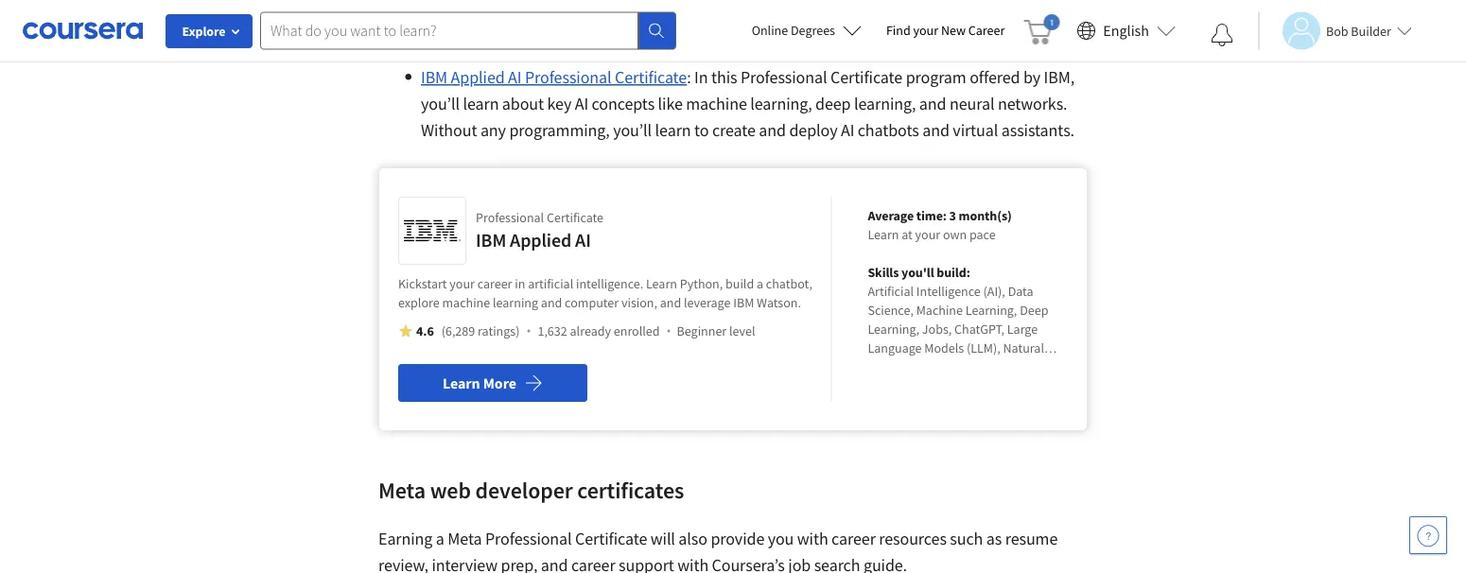 Task type: vqa. For each thing, say whether or not it's contained in the screenshot.
"your"
yes



Task type: describe. For each thing, give the bounding box(es) containing it.
online degrees
[[752, 22, 835, 39]]

earning
[[378, 528, 433, 550]]

career inside 'kickstart your career in artificial intelligence. learn python, build a chatbot, explore machine learning and computer vision, and leverage ibm watson.'
[[477, 275, 512, 292]]

1 vertical spatial with
[[677, 555, 709, 573]]

ratings)
[[478, 323, 520, 340]]

coursera image
[[23, 15, 143, 46]]

degrees
[[791, 22, 835, 39]]

by
[[1023, 67, 1040, 88]]

online degrees button
[[736, 9, 877, 51]]

bob builder
[[1326, 22, 1391, 39]]

show notifications image
[[1211, 24, 1233, 46]]

skills you'll build:
[[868, 264, 970, 281]]

your inside average time: 3 month(s) learn at your own pace
[[915, 226, 940, 243]]

ibm applied ai professional certificate link
[[421, 67, 687, 88]]

3
[[949, 207, 956, 224]]

average
[[868, 207, 914, 224]]

concepts
[[592, 93, 655, 114]]

a inside 'kickstart your career in artificial intelligence. learn python, build a chatbot, explore machine learning and computer vision, and leverage ibm watson.'
[[757, 275, 763, 292]]

0 vertical spatial meta
[[378, 476, 426, 504]]

: in this professional certificate program offered by ibm, you'll learn about key ai concepts like machine learning, deep learning, and neural networks. without any programming, you'll learn to create and deploy ai chatbots and virtual assistants.
[[421, 67, 1078, 141]]

explore
[[182, 23, 226, 40]]

0 horizontal spatial you'll
[[421, 93, 460, 114]]

2 vertical spatial career
[[571, 555, 615, 573]]

online
[[752, 22, 788, 39]]

ai up about
[[508, 67, 522, 88]]

key
[[547, 93, 571, 114]]

2 learning, from the left
[[854, 93, 916, 114]]

deploy
[[789, 120, 837, 141]]

python,
[[680, 275, 723, 292]]

ibm inside professional certificate ibm applied ai
[[476, 228, 506, 252]]

and down artificial
[[541, 294, 562, 311]]

this
[[711, 67, 737, 88]]

developer
[[475, 476, 573, 504]]

pace
[[969, 226, 996, 243]]

explore button
[[166, 14, 253, 48]]

1 vertical spatial you'll
[[613, 120, 652, 141]]

shopping cart: 1 item image
[[1024, 14, 1060, 44]]

What do you want to learn? text field
[[260, 12, 638, 50]]

professional
[[476, 209, 544, 226]]

guide.
[[863, 555, 907, 573]]

review,
[[378, 555, 428, 573]]

any
[[480, 120, 506, 141]]

support
[[619, 555, 674, 573]]

english
[[1103, 21, 1149, 40]]

(6,289
[[441, 323, 475, 340]]

career
[[968, 22, 1005, 39]]

level
[[729, 323, 755, 340]]

networks.
[[998, 93, 1067, 114]]

new
[[941, 22, 966, 39]]

average time: 3 month(s) learn at your own pace
[[868, 207, 1012, 243]]

learn more button
[[398, 364, 587, 402]]

learn more
[[443, 374, 516, 393]]

chatbot,
[[766, 275, 812, 292]]

assistants.
[[1001, 120, 1074, 141]]

leverage
[[684, 294, 731, 311]]

in
[[515, 275, 525, 292]]

bob builder button
[[1258, 12, 1412, 50]]

like
[[658, 93, 683, 114]]

ibm applied ai professional certificate
[[421, 67, 687, 88]]

computer
[[565, 294, 619, 311]]

machine inside 'kickstart your career in artificial intelligence. learn python, build a chatbot, explore machine learning and computer vision, and leverage ibm watson.'
[[442, 294, 490, 311]]

virtual
[[953, 120, 998, 141]]

interview
[[432, 555, 498, 573]]

build:
[[937, 264, 970, 281]]

also
[[678, 528, 707, 550]]

1 learning, from the left
[[750, 93, 812, 114]]

find
[[886, 22, 911, 39]]

deep
[[815, 93, 851, 114]]

certificate for meta
[[575, 528, 647, 550]]

already
[[570, 323, 611, 340]]

help center image
[[1417, 524, 1440, 547]]

programming,
[[509, 120, 610, 141]]

and right vision,
[[660, 294, 681, 311]]

kickstart
[[398, 275, 447, 292]]

1 vertical spatial career
[[831, 528, 876, 550]]

at
[[902, 226, 913, 243]]

ibm image
[[404, 202, 461, 259]]

ai right key
[[575, 93, 588, 114]]

will
[[650, 528, 675, 550]]



Task type: locate. For each thing, give the bounding box(es) containing it.
your down the time:
[[915, 226, 940, 243]]

0 vertical spatial learn
[[868, 226, 899, 243]]

learning, up chatbots
[[854, 93, 916, 114]]

learn up 'any'
[[463, 93, 499, 114]]

1 horizontal spatial machine
[[686, 93, 747, 114]]

build
[[725, 275, 754, 292]]

and left virtual
[[922, 120, 949, 141]]

1 vertical spatial meta
[[448, 528, 482, 550]]

0 horizontal spatial learn
[[463, 93, 499, 114]]

professional up prep,
[[485, 528, 572, 550]]

a right earning
[[436, 528, 444, 550]]

career left support
[[571, 555, 615, 573]]

None search field
[[260, 12, 676, 50]]

ibm
[[421, 67, 447, 88], [476, 228, 506, 252], [733, 294, 754, 311]]

resources
[[879, 528, 947, 550]]

ibm down the professional
[[476, 228, 506, 252]]

certificate up deep
[[830, 67, 902, 88]]

you
[[768, 528, 794, 550]]

and inside earning a meta professional certificate will also provide you with career resources such as resume review, interview prep, and career support with coursera's job search guide.
[[541, 555, 568, 573]]

professional up key
[[525, 67, 611, 88]]

career
[[477, 275, 512, 292], [831, 528, 876, 550], [571, 555, 615, 573]]

1 horizontal spatial meta
[[448, 528, 482, 550]]

0 vertical spatial learn
[[463, 93, 499, 114]]

provide
[[711, 528, 764, 550]]

certificates
[[577, 476, 684, 504]]

0 horizontal spatial a
[[436, 528, 444, 550]]

4.6
[[416, 323, 434, 340]]

4.6 (6,289 ratings)
[[416, 323, 520, 340]]

and down program
[[919, 93, 946, 114]]

1 vertical spatial machine
[[442, 294, 490, 311]]

as
[[986, 528, 1002, 550]]

your for find your new career
[[913, 22, 938, 39]]

own
[[943, 226, 967, 243]]

coursera's
[[712, 555, 785, 573]]

ai down deep
[[841, 120, 854, 141]]

1 vertical spatial a
[[436, 528, 444, 550]]

learn left more
[[443, 374, 480, 393]]

learn up vision,
[[646, 275, 677, 292]]

enrolled
[[614, 323, 660, 340]]

1 vertical spatial learn
[[655, 120, 691, 141]]

professional certificate ibm applied ai
[[476, 209, 603, 252]]

0 vertical spatial you'll
[[421, 93, 460, 114]]

kickstart your career in artificial intelligence. learn python, build a chatbot, explore machine learning and computer vision, and leverage ibm watson.
[[398, 275, 812, 311]]

such
[[950, 528, 983, 550]]

1 vertical spatial your
[[915, 226, 940, 243]]

1 horizontal spatial learn
[[655, 120, 691, 141]]

1 horizontal spatial with
[[797, 528, 828, 550]]

offered
[[970, 67, 1020, 88]]

and right prep,
[[541, 555, 568, 573]]

explore
[[398, 294, 440, 311]]

meta up the interview
[[448, 528, 482, 550]]

machine down this
[[686, 93, 747, 114]]

0 horizontal spatial with
[[677, 555, 709, 573]]

meta
[[378, 476, 426, 504], [448, 528, 482, 550]]

about
[[502, 93, 544, 114]]

meta left web
[[378, 476, 426, 504]]

career left in
[[477, 275, 512, 292]]

your right kickstart
[[450, 275, 475, 292]]

2 vertical spatial learn
[[443, 374, 480, 393]]

professional for meta
[[485, 528, 572, 550]]

professional for ai
[[525, 67, 611, 88]]

learn down like
[[655, 120, 691, 141]]

applied up about
[[451, 67, 505, 88]]

ibm inside 'kickstart your career in artificial intelligence. learn python, build a chatbot, explore machine learning and computer vision, and leverage ibm watson.'
[[733, 294, 754, 311]]

professional for this
[[740, 67, 827, 88]]

meta web developer certificates
[[378, 476, 684, 504]]

certificate
[[547, 209, 603, 226]]

you'll up without
[[421, 93, 460, 114]]

with up job at the right of page
[[797, 528, 828, 550]]

you'll down concepts
[[613, 120, 652, 141]]

create
[[712, 120, 756, 141]]

in
[[694, 67, 708, 88]]

ai inside professional certificate ibm applied ai
[[575, 228, 591, 252]]

certificate inside : in this professional certificate program offered by ibm, you'll learn about key ai concepts like machine learning, deep learning, and neural networks. without any programming, you'll learn to create and deploy ai chatbots and virtual assistants.
[[830, 67, 902, 88]]

applied
[[451, 67, 505, 88], [510, 228, 571, 252]]

certificate up support
[[575, 528, 647, 550]]

learn inside average time: 3 month(s) learn at your own pace
[[868, 226, 899, 243]]

1 horizontal spatial career
[[571, 555, 615, 573]]

ibm down build
[[733, 294, 754, 311]]

ai down certificate
[[575, 228, 591, 252]]

you'll
[[421, 93, 460, 114], [613, 120, 652, 141]]

learn down average
[[868, 226, 899, 243]]

1 horizontal spatial learning,
[[854, 93, 916, 114]]

time:
[[916, 207, 947, 224]]

1 vertical spatial learn
[[646, 275, 677, 292]]

certificate inside earning a meta professional certificate will also provide you with career resources such as resume review, interview prep, and career support with coursera's job search guide.
[[575, 528, 647, 550]]

meta inside earning a meta professional certificate will also provide you with career resources such as resume review, interview prep, and career support with coursera's job search guide.
[[448, 528, 482, 550]]

your right find
[[913, 22, 938, 39]]

1 horizontal spatial a
[[757, 275, 763, 292]]

and right create
[[759, 120, 786, 141]]

program
[[906, 67, 966, 88]]

applied down the professional
[[510, 228, 571, 252]]

professional down online degrees
[[740, 67, 827, 88]]

1,632 already enrolled
[[538, 323, 660, 340]]

beginner level
[[677, 323, 755, 340]]

your for kickstart your career in artificial intelligence. learn python, build a chatbot, explore machine learning and computer vision, and leverage ibm watson.
[[450, 275, 475, 292]]

learn inside 'kickstart your career in artificial intelligence. learn python, build a chatbot, explore machine learning and computer vision, and leverage ibm watson.'
[[646, 275, 677, 292]]

a right build
[[757, 275, 763, 292]]

without
[[421, 120, 477, 141]]

0 horizontal spatial learn
[[443, 374, 480, 393]]

beginner
[[677, 323, 727, 340]]

english button
[[1069, 0, 1183, 61]]

job
[[788, 555, 811, 573]]

learning,
[[750, 93, 812, 114], [854, 93, 916, 114]]

professional
[[525, 67, 611, 88], [740, 67, 827, 88], [485, 528, 572, 550]]

prep,
[[501, 555, 537, 573]]

1 horizontal spatial learn
[[646, 275, 677, 292]]

bob
[[1326, 22, 1348, 39]]

month(s)
[[959, 207, 1012, 224]]

a inside earning a meta professional certificate will also provide you with career resources such as resume review, interview prep, and career support with coursera's job search guide.
[[436, 528, 444, 550]]

0 horizontal spatial ibm
[[421, 67, 447, 88]]

with
[[797, 528, 828, 550], [677, 555, 709, 573]]

intelligence.
[[576, 275, 643, 292]]

2 horizontal spatial career
[[831, 528, 876, 550]]

certificate for ai
[[615, 67, 687, 88]]

professional inside : in this professional certificate program offered by ibm, you'll learn about key ai concepts like machine learning, deep learning, and neural networks. without any programming, you'll learn to create and deploy ai chatbots and virtual assistants.
[[740, 67, 827, 88]]

and
[[919, 93, 946, 114], [759, 120, 786, 141], [922, 120, 949, 141], [541, 294, 562, 311], [660, 294, 681, 311], [541, 555, 568, 573]]

with down 'also'
[[677, 555, 709, 573]]

search
[[814, 555, 860, 573]]

vision,
[[621, 294, 657, 311]]

a
[[757, 275, 763, 292], [436, 528, 444, 550]]

1 vertical spatial ibm
[[476, 228, 506, 252]]

1 horizontal spatial you'll
[[613, 120, 652, 141]]

certificate for this
[[830, 67, 902, 88]]

0 horizontal spatial learning,
[[750, 93, 812, 114]]

earning a meta professional certificate will also provide you with career resources such as resume review, interview prep, and career support with coursera's job search guide.
[[378, 528, 1058, 573]]

1 horizontal spatial applied
[[510, 228, 571, 252]]

2 vertical spatial your
[[450, 275, 475, 292]]

0 horizontal spatial career
[[477, 275, 512, 292]]

more
[[483, 374, 516, 393]]

certificate
[[615, 67, 687, 88], [830, 67, 902, 88], [575, 528, 647, 550]]

2 horizontal spatial learn
[[868, 226, 899, 243]]

machine inside : in this professional certificate program offered by ibm, you'll learn about key ai concepts like machine learning, deep learning, and neural networks. without any programming, you'll learn to create and deploy ai chatbots and virtual assistants.
[[686, 93, 747, 114]]

watson.
[[757, 294, 801, 311]]

1 horizontal spatial ibm
[[476, 228, 506, 252]]

1 vertical spatial applied
[[510, 228, 571, 252]]

find your new career
[[886, 22, 1005, 39]]

0 vertical spatial a
[[757, 275, 763, 292]]

learn
[[463, 93, 499, 114], [655, 120, 691, 141]]

0 horizontal spatial machine
[[442, 294, 490, 311]]

0 horizontal spatial meta
[[378, 476, 426, 504]]

0 horizontal spatial applied
[[451, 67, 505, 88]]

2 horizontal spatial ibm
[[733, 294, 754, 311]]

0 vertical spatial machine
[[686, 93, 747, 114]]

find your new career link
[[877, 19, 1014, 43]]

2 vertical spatial ibm
[[733, 294, 754, 311]]

resume
[[1005, 528, 1058, 550]]

0 vertical spatial career
[[477, 275, 512, 292]]

learn inside button
[[443, 374, 480, 393]]

professional inside earning a meta professional certificate will also provide you with career resources such as resume review, interview prep, and career support with coursera's job search guide.
[[485, 528, 572, 550]]

chatbots
[[858, 120, 919, 141]]

0 vertical spatial ibm
[[421, 67, 447, 88]]

0 vertical spatial your
[[913, 22, 938, 39]]

builder
[[1351, 22, 1391, 39]]

skills
[[868, 264, 899, 281]]

0 vertical spatial applied
[[451, 67, 505, 88]]

your
[[913, 22, 938, 39], [915, 226, 940, 243], [450, 275, 475, 292]]

career up search
[[831, 528, 876, 550]]

1,632
[[538, 323, 567, 340]]

learning, up deploy
[[750, 93, 812, 114]]

you'll
[[901, 264, 934, 281]]

your inside 'kickstart your career in artificial intelligence. learn python, build a chatbot, explore machine learning and computer vision, and leverage ibm watson.'
[[450, 275, 475, 292]]

web
[[430, 476, 471, 504]]

certificate up like
[[615, 67, 687, 88]]

ibm down what do you want to learn? text box
[[421, 67, 447, 88]]

ibm,
[[1044, 67, 1074, 88]]

learn
[[868, 226, 899, 243], [646, 275, 677, 292], [443, 374, 480, 393]]

applied inside professional certificate ibm applied ai
[[510, 228, 571, 252]]

0 vertical spatial with
[[797, 528, 828, 550]]

to
[[694, 120, 709, 141]]

neural
[[950, 93, 994, 114]]

machine up 4.6 (6,289 ratings)
[[442, 294, 490, 311]]



